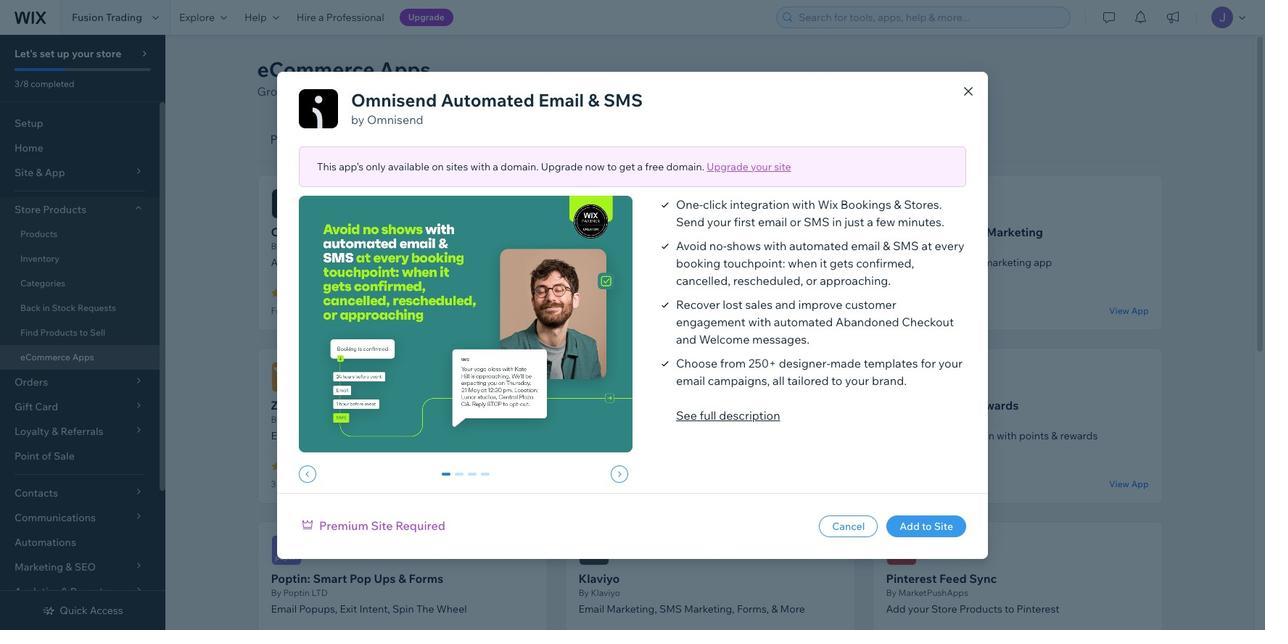 Task type: locate. For each thing, give the bounding box(es) containing it.
this app's only available on sites with a domain. upgrade now to get a free domain. upgrade your site
[[317, 160, 791, 173]]

bookings
[[841, 197, 891, 211], [404, 256, 448, 269]]

fusion
[[72, 11, 104, 24]]

0 vertical spatial marketing
[[629, 132, 684, 147]]

1 vertical spatial bookings
[[404, 256, 448, 269]]

sales
[[745, 297, 773, 312], [916, 429, 940, 443]]

by inside pinterest feed sync by marketpushapps add your store products to pinterest
[[886, 588, 897, 598]]

ecommerce inside "ecommerce apps grow your business with advanced solutions for inventory management, upselling, shipping, tax and more."
[[257, 57, 375, 82]]

add to site
[[900, 520, 953, 533]]

and right tax
[[774, 84, 794, 99]]

and up choose
[[676, 332, 697, 346]]

site up feed
[[934, 520, 953, 533]]

free down 4.1
[[271, 305, 289, 316]]

0 horizontal spatial godatafeed
[[591, 241, 643, 252]]

0 vertical spatial store
[[15, 203, 41, 216]]

store up "products" link
[[15, 203, 41, 216]]

0 vertical spatial goaffpro
[[886, 225, 937, 239]]

0 horizontal spatial day
[[278, 479, 293, 490]]

brand.
[[872, 373, 907, 388]]

sms inside one-click integration with wix bookings & stores. send your first email or sms in just a few minutes.
[[804, 214, 830, 229]]

domain. down marketing & crm
[[666, 160, 704, 173]]

popups,
[[299, 603, 337, 616]]

automated up 4.1 (90)
[[271, 256, 324, 269]]

0 vertical spatial automated
[[441, 89, 535, 111]]

affiliate inside the zonify - amazon affiliate by importify limited earn commissions with amazon affiliate program
[[363, 398, 408, 413]]

inventory up categories
[[20, 253, 59, 264]]

0 vertical spatial omnisend automated email & sms icon image
[[299, 89, 338, 128]]

0 horizontal spatial facebook
[[579, 225, 633, 239]]

omnisend
[[351, 89, 437, 111], [367, 112, 423, 127], [271, 225, 328, 239], [283, 241, 326, 252]]

available left on
[[388, 160, 429, 173]]

marketpushapps down feed
[[898, 588, 968, 598]]

0 vertical spatial marketpushapps
[[591, 414, 661, 425]]

godatafeed up "connect" at left
[[591, 241, 643, 252]]

1 horizontal spatial store
[[645, 256, 669, 269]]

view app for goaffpro affiliate marketing
[[1109, 305, 1149, 316]]

free plan available
[[271, 305, 346, 316], [886, 305, 961, 316]]

1 horizontal spatial by
[[674, 225, 687, 239]]

facebook
[[579, 225, 633, 239], [683, 256, 730, 269]]

0 vertical spatial trial
[[625, 305, 641, 316]]

pinterest feed sync by marketpushapps add your store products to pinterest
[[886, 572, 1060, 616]]

1 vertical spatial free
[[607, 305, 623, 316]]

1 vertical spatial trial
[[313, 479, 328, 490]]

management,
[[570, 84, 645, 99]]

domain. down shipping
[[501, 160, 539, 173]]

0 horizontal spatial trial
[[313, 479, 328, 490]]

marketpushapps for feed
[[898, 588, 968, 598]]

with inside avoid no-shows with automated email & sms at every booking touchpoint: when it gets confirmed, cancelled, rescheduled, or approaching.
[[764, 238, 787, 253]]

0 vertical spatial facebook
[[579, 225, 633, 239]]

apps for ecommerce apps grow your business with advanced solutions for inventory management, upselling, shipping, tax and more.
[[379, 57, 431, 82]]

2 free plan available from the left
[[886, 305, 961, 316]]

a left the few
[[867, 214, 873, 229]]

requests
[[78, 303, 116, 313]]

products down "sync"
[[960, 603, 1002, 616]]

premium
[[319, 519, 368, 533]]

bookings up just
[[841, 197, 891, 211]]

your right "connect" at left
[[621, 256, 642, 269]]

app for goaffpro affiliate marketing
[[1131, 305, 1149, 316]]

quick access button
[[42, 604, 123, 617]]

upgrade inside upgrade button
[[408, 12, 445, 22]]

stores
[[471, 256, 502, 269]]

bulk coupon generator icon image
[[579, 362, 609, 392]]

with right the business
[[366, 84, 389, 99]]

marketpushapps inside pinterest feed sync by marketpushapps add your store products to pinterest
[[898, 588, 968, 598]]

ecommerce for ecommerce apps
[[20, 352, 70, 363]]

bookings inside omnisend automated email & sms by omnisend automated email & sms for bookings and stores
[[404, 256, 448, 269]]

0 horizontal spatial email
[[676, 373, 705, 388]]

2 horizontal spatial free
[[645, 160, 664, 173]]

klaviyo by klaviyo email marketing, sms marketing, forms, & more
[[579, 572, 805, 616]]

free right get
[[645, 160, 664, 173]]

view app for facebook shops by godatafeed
[[802, 305, 841, 316]]

shops
[[636, 225, 671, 239], [791, 256, 822, 269]]

-
[[309, 398, 313, 413]]

0 vertical spatial amazon
[[315, 398, 361, 413]]

1 vertical spatial professional
[[886, 256, 944, 269]]

by inside poptin: smart pop ups & forms by poptin ltd email popups, exit intent, spin the wheel
[[271, 588, 281, 598]]

your inside one-click integration with wix bookings & stores. send your first email or sms in just a few minutes.
[[707, 214, 731, 229]]

marketing, down klaviyo icon
[[607, 603, 657, 616]]

inventory inside button
[[409, 132, 461, 147]]

inventory up on
[[409, 132, 461, 147]]

1 horizontal spatial plan
[[599, 479, 616, 490]]

amazon
[[315, 398, 361, 413], [381, 429, 420, 443]]

trial down "(37)"
[[313, 479, 328, 490]]

app
[[1034, 256, 1052, 269]]

free down 4.8
[[579, 479, 597, 490]]

coupons,
[[676, 429, 719, 443]]

1 vertical spatial day
[[278, 479, 293, 490]]

1 horizontal spatial domain.
[[666, 160, 704, 173]]

ecommerce down "find"
[[20, 352, 70, 363]]

1 horizontal spatial upgrade
[[541, 160, 583, 173]]

email down choose
[[676, 373, 705, 388]]

1 vertical spatial or
[[806, 273, 817, 288]]

inventory inside inventory link
[[20, 253, 59, 264]]

just
[[845, 214, 864, 229]]

or down when
[[806, 273, 817, 288]]

free down 'confirmed,'
[[886, 305, 904, 316]]

2 vertical spatial automated
[[271, 256, 324, 269]]

automated up shipping
[[441, 89, 535, 111]]

omnisend up (90)
[[283, 241, 326, 252]]

0 vertical spatial godatafeed
[[690, 225, 760, 239]]

0 vertical spatial professional
[[326, 11, 384, 24]]

0 horizontal spatial marketing
[[629, 132, 684, 147]]

products up this
[[270, 132, 319, 147]]

trial right 14
[[625, 305, 641, 316]]

Search for tools, apps, help & more... field
[[794, 7, 1066, 28]]

automated
[[441, 89, 535, 111], [331, 225, 393, 239], [271, 256, 324, 269]]

feed
[[939, 572, 967, 586]]

zonify - amazon affiliate icon image
[[271, 362, 301, 392]]

pinterest
[[886, 572, 937, 586], [1017, 603, 1060, 616]]

ecommerce apps grow your business with advanced solutions for inventory management, upselling, shipping, tax and more.
[[257, 57, 827, 99]]

find products to sell link
[[0, 321, 160, 345]]

ecommerce up the business
[[257, 57, 375, 82]]

your down click
[[707, 214, 731, 229]]

0 horizontal spatial plan
[[291, 305, 309, 316]]

more
[[780, 603, 805, 616]]

1 horizontal spatial marketpushapps
[[898, 588, 968, 598]]

automated inside recover lost sales and improve customer engagement with automated abandoned checkout and welcome messages.
[[774, 314, 833, 329]]

shops left gets
[[791, 256, 822, 269]]

marketing up get
[[629, 132, 684, 147]]

1 horizontal spatial godatafeed
[[690, 225, 760, 239]]

0 horizontal spatial inventory
[[20, 253, 59, 264]]

sites
[[446, 160, 468, 173]]

affiliate left program
[[422, 429, 457, 443]]

your right grow on the left of the page
[[289, 84, 313, 99]]

professional down at
[[886, 256, 944, 269]]

help button
[[236, 0, 288, 35]]

day
[[590, 305, 605, 316], [278, 479, 293, 490]]

marketing, left the forms,
[[684, 603, 735, 616]]

or up when
[[790, 214, 801, 229]]

sales inside recover lost sales and improve customer engagement with automated abandoned checkout and welcome messages.
[[745, 297, 773, 312]]

1 vertical spatial marketing
[[986, 225, 1043, 239]]

1 horizontal spatial affiliate
[[939, 225, 984, 239]]

free down (2) at the left top
[[607, 305, 623, 316]]

store down fusion trading
[[96, 47, 121, 60]]

products inside button
[[270, 132, 319, 147]]

trial for 14 day free trial
[[625, 305, 641, 316]]

1 vertical spatial affiliate
[[422, 429, 457, 443]]

apps inside sidebar element
[[72, 352, 94, 363]]

with up messages.
[[748, 314, 771, 329]]

site
[[371, 519, 393, 533], [934, 520, 953, 533]]

omnisend up orders
[[351, 89, 437, 111]]

free down 4.9 (37)
[[295, 479, 311, 490]]

sms inside avoid no-shows with automated email & sms at every booking touchpoint: when it gets confirmed, cancelled, rescheduled, or approaching.
[[893, 238, 919, 253]]

1 horizontal spatial amazon
[[381, 429, 420, 443]]

0 horizontal spatial sales
[[745, 297, 773, 312]]

1 vertical spatial email
[[851, 238, 880, 253]]

sales right boost
[[916, 429, 940, 443]]

in right back
[[43, 303, 50, 313]]

shipping,
[[702, 84, 752, 99]]

0 horizontal spatial free
[[271, 305, 289, 316]]

by inside facebook shops by godatafeed by godatafeed connect your store to facebook & instagram shops
[[674, 225, 687, 239]]

1 horizontal spatial free
[[579, 479, 597, 490]]

avoid
[[676, 238, 707, 253]]

plan down 4.8
[[599, 479, 616, 490]]

automated for omnisend automated email & sms by omnisend automated email & sms for bookings and stores
[[331, 225, 393, 239]]

omnisend automated email & sms icon image down the 'products' button
[[271, 189, 301, 219]]

inventory
[[409, 132, 461, 147], [20, 253, 59, 264]]

ecommerce inside sidebar element
[[20, 352, 70, 363]]

shops left send
[[636, 225, 671, 239]]

1 vertical spatial in
[[43, 303, 50, 313]]

goaffpro down minutes.
[[898, 241, 935, 252]]

1 vertical spatial automated
[[774, 314, 833, 329]]

with up instagram
[[764, 238, 787, 253]]

affiliate
[[939, 225, 984, 239], [363, 398, 408, 413]]

a right the hire
[[318, 11, 324, 24]]

1 vertical spatial affiliate
[[363, 398, 408, 413]]

& inside omnisend automated email & sms by omnisend
[[588, 89, 600, 111]]

all
[[773, 373, 785, 388]]

to
[[607, 160, 617, 173], [671, 256, 681, 269], [79, 327, 88, 338], [831, 373, 843, 388], [922, 520, 932, 533], [1005, 603, 1014, 616]]

automated down app's
[[331, 225, 393, 239]]

intent,
[[359, 603, 390, 616]]

1 marketing, from the left
[[607, 603, 657, 616]]

2 horizontal spatial free
[[886, 305, 904, 316]]

0 vertical spatial day
[[590, 305, 605, 316]]

14 day free trial
[[579, 305, 641, 316]]

1 vertical spatial klaviyo
[[591, 588, 620, 598]]

2 horizontal spatial email
[[851, 238, 880, 253]]

fulfillment
[[548, 132, 603, 147]]

3 right 2
[[482, 473, 488, 486]]

available down (44) on the bottom left
[[618, 479, 653, 490]]

apps inside "ecommerce apps grow your business with advanced solutions for inventory management, upselling, shipping, tax and more."
[[379, 57, 431, 82]]

free plan available down (90)
[[271, 305, 346, 316]]

goaffpro affiliate marketing icon image
[[886, 189, 917, 219]]

products up "products" link
[[43, 203, 86, 216]]

by
[[351, 112, 364, 127], [674, 225, 687, 239]]

2 horizontal spatial automated
[[441, 89, 535, 111]]

by inside facebook shops by godatafeed by godatafeed connect your store to facebook & instagram shops
[[579, 241, 589, 252]]

add inside "button"
[[900, 520, 920, 533]]

with inside recover lost sales and improve customer engagement with automated abandoned checkout and welcome messages.
[[748, 314, 771, 329]]

2 marketing, from the left
[[684, 603, 735, 616]]

0 horizontal spatial store
[[96, 47, 121, 60]]

quick access
[[60, 604, 123, 617]]

email inside avoid no-shows with automated email & sms at every booking touchpoint: when it gets confirmed, cancelled, rescheduled, or approaching.
[[851, 238, 880, 253]]

omnisend automated email & sms icon image
[[299, 89, 338, 128], [271, 189, 301, 219]]

day right 14
[[590, 305, 605, 316]]

0 vertical spatial free
[[645, 160, 664, 173]]

0 vertical spatial in
[[832, 214, 842, 229]]

2 domain. from the left
[[666, 160, 704, 173]]

add up pinterest feed sync icon
[[900, 520, 920, 533]]

automated down improve
[[774, 314, 833, 329]]

store down feed
[[932, 603, 957, 616]]

add down pinterest feed sync icon
[[886, 603, 906, 616]]

1 horizontal spatial in
[[832, 214, 842, 229]]

1 vertical spatial store
[[932, 603, 957, 616]]

automated inside omnisend automated email & sms by omnisend
[[441, 89, 535, 111]]

checkout
[[902, 314, 954, 329]]

1 vertical spatial add
[[886, 603, 906, 616]]

tab list
[[257, 118, 1163, 162]]

& inside facebook shops by godatafeed by godatafeed connect your store to facebook & instagram shops
[[732, 256, 739, 269]]

categories link
[[0, 271, 160, 296]]

upgrade
[[408, 12, 445, 22], [541, 160, 583, 173], [707, 160, 748, 173]]

to inside pinterest feed sync by marketpushapps add your store products to pinterest
[[1005, 603, 1014, 616]]

affiliate
[[946, 256, 981, 269], [422, 429, 457, 443]]

view app
[[494, 305, 534, 316], [802, 305, 841, 316], [1109, 305, 1149, 316], [1109, 478, 1149, 489]]

tax
[[755, 84, 771, 99]]

zonify
[[271, 398, 306, 413]]

exit
[[340, 603, 357, 616]]

goaffpro
[[886, 225, 937, 239], [898, 241, 935, 252]]

your inside "ecommerce apps grow your business with advanced solutions for inventory management, upselling, shipping, tax and more."
[[289, 84, 313, 99]]

1 horizontal spatial day
[[590, 305, 605, 316]]

facebook shops by godatafeed by godatafeed connect your store to facebook & instagram shops
[[579, 225, 822, 269]]

plan right customer
[[906, 305, 924, 316]]

facebook down facebook shops by godatafeed icon
[[579, 225, 633, 239]]

store products
[[15, 203, 86, 216]]

3/8 completed
[[15, 78, 74, 89]]

view app button for omnisend automated email & sms
[[494, 304, 534, 317]]

0 horizontal spatial domain.
[[501, 160, 539, 173]]

let's
[[15, 47, 37, 60]]

email inside choose from 250+ designer-made templates for your email campaigns, all tailored to your brand.
[[676, 373, 705, 388]]

0 vertical spatial affiliate
[[946, 256, 981, 269]]

1 horizontal spatial apps
[[379, 57, 431, 82]]

boost sales & retention with points & rewards
[[886, 429, 1098, 443]]

your down pinterest feed sync icon
[[908, 603, 929, 616]]

day down 4.9
[[278, 479, 293, 490]]

2 vertical spatial for
[[921, 356, 936, 370]]

marketpushapps down coupon
[[591, 414, 661, 425]]

by down one-
[[674, 225, 687, 239]]

1 horizontal spatial professional
[[886, 256, 944, 269]]

with left wix
[[792, 197, 815, 211]]

a down shipping
[[493, 160, 498, 173]]

add to site button
[[887, 515, 966, 537]]

affiliate inside 'goaffpro affiliate marketing by goaffpro professional affiliate marketing app'
[[939, 225, 984, 239]]

bookings left 'stores'
[[404, 256, 448, 269]]

1 horizontal spatial trial
[[625, 305, 641, 316]]

apps down the find products to sell link
[[72, 352, 94, 363]]

1 horizontal spatial ecommerce
[[257, 57, 375, 82]]

bookings inside one-click integration with wix bookings & stores. send your first email or sms in just a few minutes.
[[841, 197, 891, 211]]

marketpushapps for coupon
[[591, 414, 661, 425]]

email down integration
[[758, 214, 787, 229]]

1 horizontal spatial marketing,
[[684, 603, 735, 616]]

0 horizontal spatial amazon
[[315, 398, 361, 413]]

crm
[[697, 132, 724, 147]]

1 horizontal spatial or
[[806, 273, 817, 288]]

choose
[[676, 356, 718, 370]]

4.1 (90)
[[284, 288, 316, 299]]

0 vertical spatial bookings
[[841, 197, 891, 211]]

abuse
[[783, 429, 812, 443]]

affiliate down every
[[946, 256, 981, 269]]

1 horizontal spatial facebook
[[683, 256, 730, 269]]

site right premium
[[371, 519, 393, 533]]

by inside the klaviyo by klaviyo email marketing, sms marketing, forms, & more
[[579, 588, 589, 598]]

site inside add to site "button"
[[934, 520, 953, 533]]

3 day free trial
[[271, 479, 328, 490]]

0 vertical spatial email
[[758, 214, 787, 229]]

0 horizontal spatial marketing,
[[607, 603, 657, 616]]

godatafeed down click
[[690, 225, 760, 239]]

0 horizontal spatial free plan available
[[271, 305, 346, 316]]

1 free plan available from the left
[[271, 305, 346, 316]]

approaching.
[[820, 273, 891, 288]]

0 horizontal spatial bookings
[[404, 256, 448, 269]]

professional right the hire
[[326, 11, 384, 24]]

email up 'confirmed,'
[[851, 238, 880, 253]]

1 horizontal spatial affiliate
[[946, 256, 981, 269]]

completed
[[31, 78, 74, 89]]

bulk
[[579, 398, 603, 413]]

free
[[645, 160, 664, 173], [607, 305, 623, 316], [295, 479, 311, 490]]

full
[[700, 408, 716, 423]]

and left 'stores'
[[451, 256, 469, 269]]

add
[[900, 520, 920, 533], [886, 603, 906, 616]]

1 vertical spatial shops
[[791, 256, 822, 269]]

one-click integration with wix bookings & stores. send your first email or sms in just a few minutes.
[[676, 197, 944, 229]]

quick
[[60, 604, 88, 617]]

3 down 'earn'
[[271, 479, 276, 490]]

plan
[[291, 305, 309, 316], [906, 305, 924, 316], [599, 479, 616, 490]]

your left site
[[751, 160, 772, 173]]

in left just
[[832, 214, 842, 229]]

pinterest feed sync icon image
[[886, 535, 917, 566]]

0 vertical spatial ecommerce
[[257, 57, 375, 82]]

1 horizontal spatial sales
[[916, 429, 940, 443]]

apps up advanced
[[379, 57, 431, 82]]

0 horizontal spatial for
[[388, 256, 402, 269]]

goaffpro down "goaffpro affiliate marketing icon"
[[886, 225, 937, 239]]

a
[[318, 11, 324, 24], [493, 160, 498, 173], [637, 160, 643, 173], [867, 214, 873, 229]]

store
[[96, 47, 121, 60], [645, 256, 669, 269]]

1 vertical spatial goaffpro
[[898, 241, 935, 252]]

to inside sidebar element
[[79, 327, 88, 338]]

marketing,
[[607, 603, 657, 616], [684, 603, 735, 616]]

customer
[[845, 297, 897, 312]]

shipping & fulfillment
[[487, 132, 603, 147]]

when
[[788, 256, 817, 270]]

0 horizontal spatial free
[[295, 479, 311, 490]]

0 horizontal spatial by
[[351, 112, 364, 127]]

for inside choose from 250+ designer-made templates for your email campaigns, all tailored to your brand.
[[921, 356, 936, 370]]

apps
[[379, 57, 431, 82], [72, 352, 94, 363]]

ups
[[374, 572, 396, 586]]

free inside 4.8 (44) free plan available
[[579, 479, 597, 490]]

0 horizontal spatial upgrade
[[408, 12, 445, 22]]

by up orders
[[351, 112, 364, 127]]

marketpushapps inside bulk coupon generator by marketpushapps generate single-use coupons, stop coupon abuse
[[591, 414, 661, 425]]

inventory for the inventory button at the top left of the page
[[409, 132, 461, 147]]

(90)
[[299, 288, 316, 299]]

1 vertical spatial automated
[[331, 225, 393, 239]]

free for 4.9 (37)
[[295, 479, 311, 490]]

store left booking
[[645, 256, 669, 269]]

plan inside 4.8 (44) free plan available
[[599, 479, 616, 490]]

0 vertical spatial for
[[499, 84, 514, 99]]

rescheduled,
[[733, 273, 803, 288]]

ecommerce
[[257, 57, 375, 82], [20, 352, 70, 363]]

points
[[1019, 429, 1049, 443]]

with inside the zonify - amazon affiliate by importify limited earn commissions with amazon affiliate program
[[359, 429, 379, 443]]

a right get
[[637, 160, 643, 173]]

plan down 4.1 (90)
[[291, 305, 309, 316]]

view app for omnisend automated email & sms
[[494, 305, 534, 316]]

2 horizontal spatial for
[[921, 356, 936, 370]]

to inside facebook shops by godatafeed by godatafeed connect your store to facebook & instagram shops
[[671, 256, 681, 269]]

by inside omnisend automated email & sms by omnisend
[[351, 112, 364, 127]]

0 horizontal spatial apps
[[72, 352, 94, 363]]

omnisend automated email & sms icon image right grow on the left of the page
[[299, 89, 338, 128]]

email inside omnisend automated email & sms by omnisend
[[538, 89, 584, 111]]

1 vertical spatial store
[[645, 256, 669, 269]]

1 horizontal spatial bookings
[[841, 197, 891, 211]]

1 vertical spatial for
[[388, 256, 402, 269]]

1 horizontal spatial marketing
[[986, 225, 1043, 239]]

0 vertical spatial inventory
[[409, 132, 461, 147]]



Task type: vqa. For each thing, say whether or not it's contained in the screenshot.


Task type: describe. For each thing, give the bounding box(es) containing it.
sms inside the klaviyo by klaviyo email marketing, sms marketing, forms, & more
[[659, 603, 682, 616]]

trial for 3 day free trial
[[313, 479, 328, 490]]

single-
[[625, 429, 657, 443]]

by inside bulk coupon generator by marketpushapps generate single-use coupons, stop coupon abuse
[[579, 414, 589, 425]]

set
[[40, 47, 55, 60]]

automations link
[[0, 530, 160, 555]]

products button
[[257, 118, 332, 162]]

cancelled,
[[676, 273, 731, 288]]

store inside popup button
[[15, 203, 41, 216]]

1 vertical spatial sales
[[916, 429, 940, 443]]

access
[[90, 604, 123, 617]]

in inside one-click integration with wix bookings & stores. send your first email or sms in just a few minutes.
[[832, 214, 842, 229]]

generator
[[653, 398, 709, 413]]

cancel
[[832, 520, 865, 533]]

omnisend up 4.1 (90)
[[271, 225, 328, 239]]

marketing & crm button
[[616, 118, 737, 162]]

1 horizontal spatial shops
[[791, 256, 822, 269]]

required
[[395, 519, 445, 533]]

solutions
[[447, 84, 496, 99]]

and inside omnisend automated email & sms by omnisend automated email & sms for bookings and stores
[[451, 256, 469, 269]]

automated for omnisend automated email & sms by omnisend
[[441, 89, 535, 111]]

2 horizontal spatial upgrade
[[707, 160, 748, 173]]

smile: points & rewards icon image
[[886, 362, 917, 392]]

marketing inside 'goaffpro affiliate marketing by goaffpro professional affiliate marketing app'
[[986, 225, 1043, 239]]

a inside one-click integration with wix bookings & stores. send your first email or sms in just a few minutes.
[[867, 214, 873, 229]]

omnisend down advanced
[[367, 112, 423, 127]]

available down every
[[926, 305, 961, 316]]

upselling,
[[648, 84, 700, 99]]

automated inside avoid no-shows with automated email & sms at every booking touchpoint: when it gets confirmed, cancelled, rescheduled, or approaching.
[[789, 238, 848, 253]]

5.0
[[592, 288, 605, 299]]

or inside avoid no-shows with automated email & sms at every booking touchpoint: when it gets confirmed, cancelled, rescheduled, or approaching.
[[806, 273, 817, 288]]

0 horizontal spatial 3
[[271, 479, 276, 490]]

plan for goaffpro
[[906, 305, 924, 316]]

avoid no-shows with automated email & sms at every booking touchpoint: when it gets confirmed, cancelled, rescheduled, or approaching.
[[676, 238, 965, 288]]

and inside "ecommerce apps grow your business with advanced solutions for inventory management, upselling, shipping, tax and more."
[[774, 84, 794, 99]]

your inside pinterest feed sync by marketpushapps add your store products to pinterest
[[908, 603, 929, 616]]

sale
[[54, 450, 75, 463]]

no-
[[709, 238, 727, 253]]

email inside poptin: smart pop ups & forms by poptin ltd email popups, exit intent, spin the wheel
[[271, 603, 297, 616]]

poptin:
[[271, 572, 310, 586]]

free plan available for goaffpro
[[886, 305, 961, 316]]

view for facebook shops by godatafeed
[[802, 305, 822, 316]]

wheel
[[437, 603, 467, 616]]

professional inside 'goaffpro affiliate marketing by goaffpro professional affiliate marketing app'
[[886, 256, 944, 269]]

4.9 (37)
[[284, 461, 317, 472]]

forms,
[[737, 603, 769, 616]]

trading
[[106, 11, 142, 24]]

to inside choose from 250+ designer-made templates for your email campaigns, all tailored to your brand.
[[831, 373, 843, 388]]

booking
[[676, 256, 721, 270]]

& inside avoid no-shows with automated email & sms at every booking touchpoint: when it gets confirmed, cancelled, rescheduled, or approaching.
[[883, 238, 890, 253]]

0 vertical spatial klaviyo
[[579, 572, 620, 586]]

your down 'made'
[[845, 373, 869, 388]]

1 vertical spatial facebook
[[683, 256, 730, 269]]

instagram
[[741, 256, 789, 269]]

tailored
[[787, 373, 829, 388]]

or inside one-click integration with wix bookings & stores. send your first email or sms in just a few minutes.
[[790, 214, 801, 229]]

recover lost sales and improve customer engagement with automated abandoned checkout and welcome messages.
[[676, 297, 954, 346]]

available down (90)
[[310, 305, 346, 316]]

point of sale
[[15, 450, 75, 463]]

for inside omnisend automated email & sms by omnisend automated email & sms for bookings and stores
[[388, 256, 402, 269]]

ecommerce apps link
[[0, 345, 160, 370]]

welcome
[[699, 332, 750, 346]]

connect
[[579, 256, 619, 269]]

generate
[[579, 429, 623, 443]]

abandoned
[[836, 314, 899, 329]]

get
[[619, 160, 635, 173]]

store products button
[[0, 197, 160, 222]]

in inside sidebar element
[[43, 303, 50, 313]]

affiliate inside the zonify - amazon affiliate by importify limited earn commissions with amazon affiliate program
[[422, 429, 457, 443]]

importify
[[283, 414, 321, 425]]

shows
[[727, 238, 761, 253]]

app's
[[339, 160, 363, 173]]

campaigns,
[[708, 373, 770, 388]]

sidebar element
[[0, 35, 165, 630]]

products inside pinterest feed sync by marketpushapps add your store products to pinterest
[[960, 603, 1002, 616]]

commissions
[[295, 429, 356, 443]]

find
[[20, 327, 38, 338]]

inventory link
[[0, 247, 160, 271]]

on
[[432, 160, 444, 173]]

4.1
[[284, 288, 296, 299]]

made
[[830, 356, 861, 370]]

products link
[[0, 222, 160, 247]]

products inside popup button
[[43, 203, 86, 216]]

1
[[456, 473, 462, 486]]

sync
[[969, 572, 997, 586]]

1 horizontal spatial 3
[[482, 473, 488, 486]]

& inside the klaviyo by klaviyo email marketing, sms marketing, forms, & more
[[771, 603, 778, 616]]

products up ecommerce apps
[[40, 327, 77, 338]]

with inside "ecommerce apps grow your business with advanced solutions for inventory management, upselling, shipping, tax and more."
[[366, 84, 389, 99]]

up
[[57, 47, 70, 60]]

with inside one-click integration with wix bookings & stores. send your first email or sms in just a few minutes.
[[792, 197, 815, 211]]

more.
[[797, 84, 827, 99]]

program
[[459, 429, 500, 443]]

your up the smile: points & rewards
[[939, 356, 963, 370]]

inventory for inventory link
[[20, 253, 59, 264]]

add inside pinterest feed sync by marketpushapps add your store products to pinterest
[[886, 603, 906, 616]]

zonify - amazon affiliate by importify limited earn commissions with amazon affiliate program
[[271, 398, 500, 443]]

your inside sidebar element
[[72, 47, 94, 60]]

advanced
[[392, 84, 444, 99]]

facebook shops by godatafeed icon image
[[579, 189, 609, 219]]

improve
[[798, 297, 843, 312]]

rewards
[[1060, 429, 1098, 443]]

3/8
[[15, 78, 29, 89]]

klaviyo icon image
[[579, 535, 609, 566]]

store inside facebook shops by godatafeed by godatafeed connect your store to facebook & instagram shops
[[645, 256, 669, 269]]

5.0 (2)
[[592, 288, 619, 299]]

0 1 2 3
[[443, 473, 488, 486]]

0 horizontal spatial site
[[371, 519, 393, 533]]

store inside sidebar element
[[96, 47, 121, 60]]

and down rescheduled,
[[775, 297, 796, 312]]

day for 3
[[278, 479, 293, 490]]

messages.
[[752, 332, 810, 346]]

email inside one-click integration with wix bookings & stores. send your first email or sms in just a few minutes.
[[758, 214, 787, 229]]

0 horizontal spatial automated
[[271, 256, 324, 269]]

engagement
[[676, 314, 746, 329]]

marketing & crm
[[629, 132, 724, 147]]

& inside button
[[538, 132, 546, 147]]

smart
[[313, 572, 347, 586]]

plan for omnisend
[[291, 305, 309, 316]]

tab list containing products
[[257, 118, 1163, 162]]

free for omnisend
[[271, 305, 289, 316]]

free plan available for omnisend
[[271, 305, 346, 316]]

ecommerce for ecommerce apps grow your business with advanced solutions for inventory management, upselling, shipping, tax and more.
[[257, 57, 375, 82]]

point
[[15, 450, 39, 463]]

wix
[[818, 197, 838, 211]]

affiliate inside 'goaffpro affiliate marketing by goaffpro professional affiliate marketing app'
[[946, 256, 981, 269]]

by inside omnisend automated email & sms by omnisend automated email & sms for bookings and stores
[[271, 241, 281, 252]]

email inside the klaviyo by klaviyo email marketing, sms marketing, forms, & more
[[579, 603, 604, 616]]

confirmed,
[[856, 256, 914, 270]]

to inside "button"
[[922, 520, 932, 533]]

premium site required
[[319, 519, 445, 533]]

0 horizontal spatial pinterest
[[886, 572, 937, 586]]

0 horizontal spatial shops
[[636, 225, 671, 239]]

view app button for goaffpro affiliate marketing
[[1109, 304, 1149, 317]]

poptin: smart pop ups & forms icon image
[[271, 535, 301, 566]]

smile:
[[886, 398, 921, 413]]

store inside pinterest feed sync by marketpushapps add your store products to pinterest
[[932, 603, 957, 616]]

view for goaffpro affiliate marketing
[[1109, 305, 1129, 316]]

hire a professional link
[[288, 0, 393, 35]]

setup link
[[0, 111, 160, 136]]

& inside poptin: smart pop ups & forms by poptin ltd email popups, exit intent, spin the wheel
[[398, 572, 406, 586]]

for inside "ecommerce apps grow your business with advanced solutions for inventory management, upselling, shipping, tax and more."
[[499, 84, 514, 99]]

automations
[[15, 536, 76, 549]]

& inside one-click integration with wix bookings & stores. send your first email or sms in just a few minutes.
[[894, 197, 902, 211]]

apps for ecommerce apps
[[72, 352, 94, 363]]

this
[[317, 160, 337, 173]]

coupon
[[745, 429, 781, 443]]

1 vertical spatial pinterest
[[1017, 603, 1060, 616]]

your inside facebook shops by godatafeed by godatafeed connect your store to facebook & instagram shops
[[621, 256, 642, 269]]

view app button for facebook shops by godatafeed
[[802, 304, 841, 317]]

1 domain. from the left
[[501, 160, 539, 173]]

& inside "button"
[[687, 132, 694, 147]]

by inside 'goaffpro affiliate marketing by goaffpro professional affiliate marketing app'
[[886, 241, 897, 252]]

day for 14
[[590, 305, 605, 316]]

with left points
[[997, 429, 1017, 443]]

free for goaffpro
[[886, 305, 904, 316]]

app for facebook shops by godatafeed
[[824, 305, 841, 316]]

4.8 (44) free plan available
[[579, 461, 653, 490]]

1 vertical spatial godatafeed
[[591, 241, 643, 252]]

sell
[[90, 327, 105, 338]]

with right the sites
[[470, 160, 491, 173]]

sms inside omnisend automated email & sms by omnisend
[[604, 89, 643, 111]]

retention
[[951, 429, 995, 443]]

upgrade your site button
[[707, 160, 791, 173]]

ltd
[[312, 588, 328, 598]]

touchpoint:
[[723, 256, 785, 270]]

it
[[820, 256, 827, 270]]

1 vertical spatial omnisend automated email & sms icon image
[[271, 189, 301, 219]]

(2)
[[608, 288, 619, 299]]

marketing inside "button"
[[629, 132, 684, 147]]

by inside the zonify - amazon affiliate by importify limited earn commissions with amazon affiliate program
[[271, 414, 281, 425]]

available inside 4.8 (44) free plan available
[[618, 479, 653, 490]]

choose from 250+ designer-made templates for your email campaigns, all tailored to your brand.
[[676, 356, 963, 388]]

description
[[719, 408, 780, 423]]

view for omnisend automated email & sms
[[494, 305, 514, 316]]

app for omnisend automated email & sms
[[516, 305, 534, 316]]

free for 5.0 (2)
[[607, 305, 623, 316]]

products down store products at the left top of page
[[20, 229, 58, 239]]

orders
[[345, 132, 383, 147]]

ecommerce apps
[[20, 352, 94, 363]]



